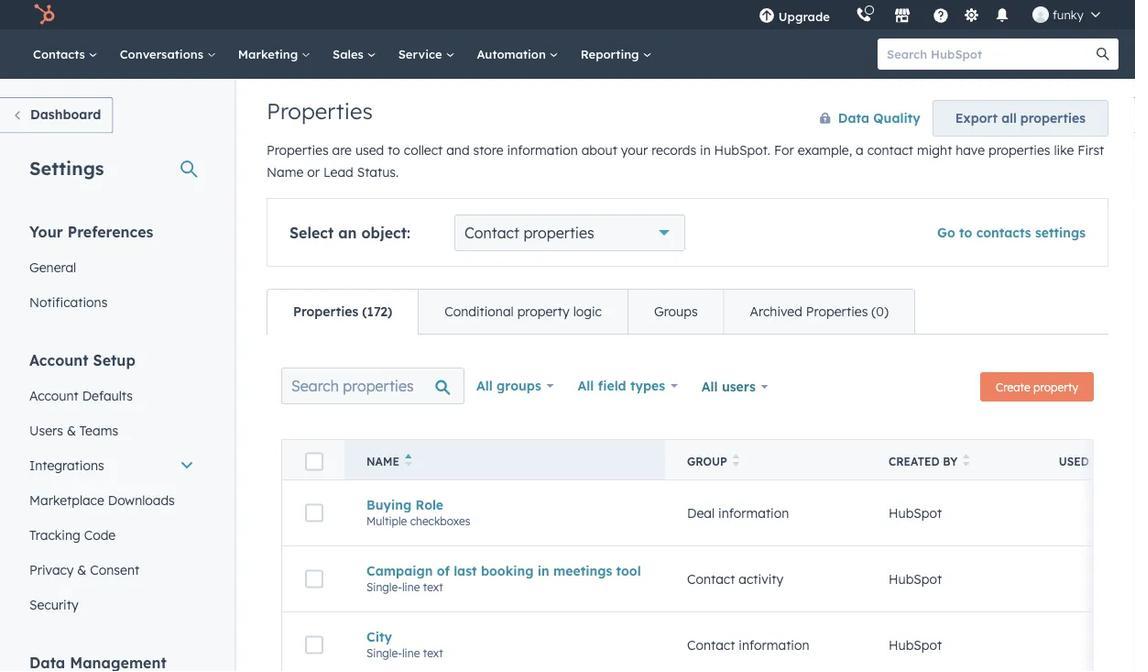 Task type: vqa. For each thing, say whether or not it's contained in the screenshot.
Privacy & Consent link
yes



Task type: describe. For each thing, give the bounding box(es) containing it.
upgrade image
[[759, 8, 775, 25]]

all for all users
[[702, 379, 718, 395]]

tracking
[[29, 527, 80, 543]]

about
[[582, 142, 618, 158]]

conversations
[[120, 46, 207, 61]]

used in
[[1060, 455, 1108, 469]]

used
[[1060, 455, 1090, 469]]

line inside campaign of last booking in meetings tool single-line text
[[402, 580, 420, 594]]

deal information
[[688, 505, 790, 521]]

& for privacy
[[77, 562, 87, 578]]

contact
[[868, 142, 914, 158]]

hubspot for contact activity
[[889, 571, 943, 587]]

used in button
[[1032, 440, 1136, 480]]

properties for properties are used to collect and store information about your records in hubspot. for example, a contact might have properties like first name or lead status.
[[267, 142, 329, 158]]

service
[[399, 46, 446, 61]]

archived properties (0) link
[[724, 290, 915, 334]]

security
[[29, 596, 79, 612]]

or
[[307, 164, 320, 180]]

ascending sort. press to sort descending. image
[[405, 454, 412, 467]]

contacts link
[[22, 29, 109, 79]]

all groups button
[[465, 368, 566, 404]]

tool
[[617, 563, 642, 579]]

all field types
[[578, 378, 666, 394]]

groups
[[497, 378, 542, 394]]

city button
[[367, 629, 644, 645]]

name inside name button
[[367, 455, 400, 469]]

properties inside export all properties button
[[1021, 110, 1086, 126]]

single- inside campaign of last booking in meetings tool single-line text
[[367, 580, 402, 594]]

your
[[621, 142, 648, 158]]

in inside campaign of last booking in meetings tool single-line text
[[538, 563, 550, 579]]

properties for properties (172)
[[293, 303, 359, 320]]

properties are used to collect and store information about your records in hubspot. for example, a contact might have properties like first name or lead status.
[[267, 142, 1105, 180]]

export
[[956, 110, 998, 126]]

contact properties button
[[455, 215, 686, 251]]

integrations button
[[18, 448, 205, 483]]

contact for contact activity
[[688, 571, 736, 587]]

menu containing funky
[[746, 0, 1114, 29]]

create property button
[[981, 372, 1095, 402]]

might
[[918, 142, 953, 158]]

search image
[[1097, 48, 1110, 61]]

hubspot link
[[22, 4, 69, 26]]

properties for properties
[[267, 97, 373, 125]]

sales link
[[322, 29, 388, 79]]

settings
[[1036, 225, 1086, 241]]

notifications
[[29, 294, 108, 310]]

calling icon button
[[849, 3, 880, 27]]

and
[[447, 142, 470, 158]]

store
[[474, 142, 504, 158]]

integrations
[[29, 457, 104, 473]]

checkboxes
[[410, 514, 471, 528]]

calling icon image
[[856, 7, 873, 24]]

defaults
[[82, 387, 133, 403]]

contact activity
[[688, 571, 784, 587]]

notifications link
[[18, 285, 205, 320]]

users & teams
[[29, 422, 118, 438]]

export all properties button
[[933, 100, 1109, 137]]

campaign
[[367, 563, 433, 579]]

single- inside city single-line text
[[367, 646, 402, 660]]

tab panel containing all groups
[[267, 334, 1136, 671]]

account setup
[[29, 351, 136, 369]]

conditional property logic link
[[418, 290, 628, 334]]

by
[[944, 455, 958, 469]]

deal
[[688, 505, 715, 521]]

downloads
[[108, 492, 175, 508]]

types
[[631, 378, 666, 394]]

code
[[84, 527, 116, 543]]

tab list containing properties (172)
[[267, 289, 916, 335]]

text inside campaign of last booking in meetings tool single-line text
[[423, 580, 444, 594]]

lead
[[324, 164, 354, 180]]

buying role multiple checkboxes
[[367, 497, 471, 528]]

conditional
[[445, 303, 514, 320]]

automation link
[[466, 29, 570, 79]]

all users button
[[690, 368, 781, 406]]

properties inside properties are used to collect and store information about your records in hubspot. for example, a contact might have properties like first name or lead status.
[[989, 142, 1051, 158]]

text inside city single-line text
[[423, 646, 444, 660]]

a
[[856, 142, 864, 158]]

account for account defaults
[[29, 387, 79, 403]]

meetings
[[554, 563, 613, 579]]

preferences
[[68, 222, 153, 241]]

campaign of last booking in meetings tool single-line text
[[367, 563, 642, 594]]

marketplace downloads link
[[18, 483, 205, 518]]

your preferences
[[29, 222, 153, 241]]

activity
[[739, 571, 784, 587]]

hubspot for contact information
[[889, 637, 943, 653]]

contact properties
[[465, 224, 595, 242]]

used
[[356, 142, 384, 158]]

account defaults
[[29, 387, 133, 403]]

information for contact
[[739, 637, 810, 653]]

property for create
[[1034, 380, 1079, 394]]

hubspot image
[[33, 4, 55, 26]]

press to sort. element for created by
[[964, 454, 971, 469]]

reporting
[[581, 46, 643, 61]]

are
[[332, 142, 352, 158]]

properties (172)
[[293, 303, 393, 320]]

privacy & consent
[[29, 562, 139, 578]]

export all properties
[[956, 110, 1086, 126]]

your preferences element
[[18, 221, 205, 320]]

object:
[[362, 224, 411, 242]]

status.
[[357, 164, 399, 180]]

automation
[[477, 46, 550, 61]]



Task type: locate. For each thing, give the bounding box(es) containing it.
privacy
[[29, 562, 74, 578]]

logic
[[574, 303, 602, 320]]

press to sort. image
[[964, 454, 971, 467]]

Search HubSpot search field
[[878, 39, 1103, 70]]

all for all groups
[[477, 378, 493, 394]]

1 press to sort. element from the left
[[733, 454, 740, 469]]

campaign of last booking in meetings tool button
[[367, 563, 644, 579]]

groups
[[655, 303, 698, 320]]

property left "logic"
[[518, 303, 570, 320]]

for
[[775, 142, 795, 158]]

marketplace downloads
[[29, 492, 175, 508]]

1 vertical spatial contact
[[688, 571, 736, 587]]

contacts
[[33, 46, 89, 61]]

in right booking
[[538, 563, 550, 579]]

archived properties (0)
[[751, 303, 889, 320]]

2 vertical spatial hubspot
[[889, 637, 943, 653]]

2 vertical spatial contact
[[688, 637, 736, 653]]

text down of
[[423, 580, 444, 594]]

privacy & consent link
[[18, 552, 205, 587]]

2 text from the top
[[423, 646, 444, 660]]

1 vertical spatial name
[[367, 455, 400, 469]]

2 vertical spatial properties
[[524, 224, 595, 242]]

1 horizontal spatial name
[[367, 455, 400, 469]]

notifications button
[[987, 0, 1019, 29]]

all left the groups
[[477, 378, 493, 394]]

0 vertical spatial &
[[67, 422, 76, 438]]

information inside properties are used to collect and store information about your records in hubspot. for example, a contact might have properties like first name or lead status.
[[507, 142, 578, 158]]

1 vertical spatial hubspot
[[889, 571, 943, 587]]

2 account from the top
[[29, 387, 79, 403]]

properties up "logic"
[[524, 224, 595, 242]]

of
[[437, 563, 450, 579]]

help image
[[933, 8, 950, 25]]

1 text from the top
[[423, 580, 444, 594]]

group button
[[666, 440, 867, 480]]

(0)
[[872, 303, 889, 320]]

general
[[29, 259, 76, 275]]

2 press to sort. element from the left
[[964, 454, 971, 469]]

account setup element
[[18, 350, 205, 622]]

hubspot.
[[715, 142, 771, 158]]

2 single- from the top
[[367, 646, 402, 660]]

information right store
[[507, 142, 578, 158]]

records
[[652, 142, 697, 158]]

1 horizontal spatial press to sort. element
[[964, 454, 971, 469]]

teams
[[80, 422, 118, 438]]

account up account defaults
[[29, 351, 89, 369]]

1 vertical spatial account
[[29, 387, 79, 403]]

contacts
[[977, 225, 1032, 241]]

1 hubspot from the top
[[889, 505, 943, 521]]

0 vertical spatial to
[[388, 142, 401, 158]]

1 vertical spatial single-
[[367, 646, 402, 660]]

properties up the or
[[267, 142, 329, 158]]

2 vertical spatial information
[[739, 637, 810, 653]]

all users
[[702, 379, 756, 395]]

all for all field types
[[578, 378, 594, 394]]

0 vertical spatial text
[[423, 580, 444, 594]]

settings image
[[964, 8, 980, 24]]

marketplace
[[29, 492, 104, 508]]

have
[[956, 142, 986, 158]]

0 vertical spatial information
[[507, 142, 578, 158]]

property for conditional
[[518, 303, 570, 320]]

select
[[290, 224, 334, 242]]

0 vertical spatial contact
[[465, 224, 520, 242]]

created
[[889, 455, 940, 469]]

1 vertical spatial property
[[1034, 380, 1079, 394]]

1 single- from the top
[[367, 580, 402, 594]]

go to contacts settings button
[[938, 225, 1086, 241]]

tab panel
[[267, 334, 1136, 671]]

to
[[388, 142, 401, 158], [960, 225, 973, 241]]

1 horizontal spatial &
[[77, 562, 87, 578]]

security link
[[18, 587, 205, 622]]

select an object:
[[290, 224, 411, 242]]

0 vertical spatial property
[[518, 303, 570, 320]]

information down activity
[[739, 637, 810, 653]]

2 horizontal spatial all
[[702, 379, 718, 395]]

&
[[67, 422, 76, 438], [77, 562, 87, 578]]

all groups
[[477, 378, 542, 394]]

name left the or
[[267, 164, 304, 180]]

in inside properties are used to collect and store information about your records in hubspot. for example, a contact might have properties like first name or lead status.
[[700, 142, 711, 158]]

press to sort. element inside the group button
[[733, 454, 740, 469]]

consent
[[90, 562, 139, 578]]

properties up like
[[1021, 110, 1086, 126]]

tracking code
[[29, 527, 116, 543]]

contact up the conditional
[[465, 224, 520, 242]]

single- down campaign
[[367, 580, 402, 594]]

1 vertical spatial in
[[538, 563, 550, 579]]

settings link
[[961, 5, 984, 24]]

press to sort. element right "by"
[[964, 454, 971, 469]]

press to sort. element
[[733, 454, 740, 469], [964, 454, 971, 469]]

role
[[416, 497, 444, 513]]

1 vertical spatial line
[[402, 646, 420, 660]]

0 horizontal spatial to
[[388, 142, 401, 158]]

1 horizontal spatial property
[[1034, 380, 1079, 394]]

2 hubspot from the top
[[889, 571, 943, 587]]

Search search field
[[281, 368, 465, 404]]

help button
[[926, 0, 957, 29]]

information for deal
[[719, 505, 790, 521]]

collect
[[404, 142, 443, 158]]

data quality
[[839, 110, 921, 126]]

0 vertical spatial properties
[[1021, 110, 1086, 126]]

0 vertical spatial name
[[267, 164, 304, 180]]

1 vertical spatial to
[[960, 225, 973, 241]]

properties inside contact properties popup button
[[524, 224, 595, 242]]

1 account from the top
[[29, 351, 89, 369]]

setup
[[93, 351, 136, 369]]

press to sort. element inside created by 'button'
[[964, 454, 971, 469]]

last
[[454, 563, 477, 579]]

users & teams link
[[18, 413, 205, 448]]

name inside properties are used to collect and store information about your records in hubspot. for example, a contact might have properties like first name or lead status.
[[267, 164, 304, 180]]

0 vertical spatial line
[[402, 580, 420, 594]]

& right privacy
[[77, 562, 87, 578]]

1 vertical spatial information
[[719, 505, 790, 521]]

like
[[1055, 142, 1075, 158]]

information right deal
[[719, 505, 790, 521]]

tracking code link
[[18, 518, 205, 552]]

in right records
[[700, 142, 711, 158]]

marketing link
[[227, 29, 322, 79]]

contact inside popup button
[[465, 224, 520, 242]]

contact for contact properties
[[465, 224, 520, 242]]

contact for contact information
[[688, 637, 736, 653]]

properties (172) link
[[268, 290, 418, 334]]

ascending sort. press to sort descending. element
[[405, 454, 412, 469]]

& right users
[[67, 422, 76, 438]]

sales
[[333, 46, 367, 61]]

all left users
[[702, 379, 718, 395]]

0 horizontal spatial &
[[67, 422, 76, 438]]

account for account setup
[[29, 351, 89, 369]]

properties
[[1021, 110, 1086, 126], [989, 142, 1051, 158], [524, 224, 595, 242]]

0 vertical spatial single-
[[367, 580, 402, 594]]

property inside button
[[1034, 380, 1079, 394]]

text down city button
[[423, 646, 444, 660]]

name button
[[345, 440, 666, 480]]

go to contacts settings
[[938, 225, 1086, 241]]

buying role button
[[367, 497, 644, 513]]

1 horizontal spatial all
[[578, 378, 594, 394]]

1 vertical spatial &
[[77, 562, 87, 578]]

field
[[598, 378, 627, 394]]

account up users
[[29, 387, 79, 403]]

to right 'go'
[[960, 225, 973, 241]]

1 horizontal spatial to
[[960, 225, 973, 241]]

menu
[[746, 0, 1114, 29]]

0 vertical spatial in
[[700, 142, 711, 158]]

first
[[1078, 142, 1105, 158]]

city single-line text
[[367, 629, 444, 660]]

your
[[29, 222, 63, 241]]

reporting link
[[570, 29, 663, 79]]

(172)
[[362, 303, 393, 320]]

properties up are
[[267, 97, 373, 125]]

1 vertical spatial text
[[423, 646, 444, 660]]

all left field
[[578, 378, 594, 394]]

press to sort. image
[[733, 454, 740, 467]]

all field types button
[[566, 368, 690, 404]]

information
[[507, 142, 578, 158], [719, 505, 790, 521], [739, 637, 810, 653]]

0 horizontal spatial press to sort. element
[[733, 454, 740, 469]]

contact left activity
[[688, 571, 736, 587]]

notifications image
[[995, 8, 1011, 25]]

search button
[[1088, 39, 1119, 70]]

data quality button
[[801, 100, 922, 137]]

an
[[338, 224, 357, 242]]

1 vertical spatial properties
[[989, 142, 1051, 158]]

3 hubspot from the top
[[889, 637, 943, 653]]

upgrade
[[779, 9, 831, 24]]

to inside properties are used to collect and store information about your records in hubspot. for example, a contact might have properties like first name or lead status.
[[388, 142, 401, 158]]

quality
[[874, 110, 921, 126]]

funky button
[[1022, 0, 1112, 29]]

property right create on the right of the page
[[1034, 380, 1079, 394]]

& for users
[[67, 422, 76, 438]]

service link
[[388, 29, 466, 79]]

hubspot for deal information
[[889, 505, 943, 521]]

1 horizontal spatial in
[[700, 142, 711, 158]]

name left ascending sort. press to sort descending. element
[[367, 455, 400, 469]]

2 line from the top
[[402, 646, 420, 660]]

example,
[[798, 142, 853, 158]]

0 horizontal spatial name
[[267, 164, 304, 180]]

tab list
[[267, 289, 916, 335]]

line inside city single-line text
[[402, 646, 420, 660]]

users
[[29, 422, 63, 438]]

press to sort. element for group
[[733, 454, 740, 469]]

to right used
[[388, 142, 401, 158]]

marketplaces image
[[895, 8, 911, 25]]

created by
[[889, 455, 958, 469]]

properties left (0)
[[807, 303, 869, 320]]

conversations link
[[109, 29, 227, 79]]

contact
[[465, 224, 520, 242], [688, 571, 736, 587], [688, 637, 736, 653]]

properties down export all properties button
[[989, 142, 1051, 158]]

0 horizontal spatial property
[[518, 303, 570, 320]]

marketplaces button
[[884, 0, 922, 29]]

0 horizontal spatial in
[[538, 563, 550, 579]]

settings
[[29, 156, 104, 179]]

0 vertical spatial hubspot
[[889, 505, 943, 521]]

properties inside properties are used to collect and store information about your records in hubspot. for example, a contact might have properties like first name or lead status.
[[267, 142, 329, 158]]

created by button
[[867, 440, 1032, 480]]

funky town image
[[1033, 6, 1050, 23]]

0 horizontal spatial all
[[477, 378, 493, 394]]

properties left (172)
[[293, 303, 359, 320]]

multiple
[[367, 514, 407, 528]]

single-
[[367, 580, 402, 594], [367, 646, 402, 660]]

contact down contact activity
[[688, 637, 736, 653]]

conditional property logic
[[445, 303, 602, 320]]

0 vertical spatial account
[[29, 351, 89, 369]]

single- down city
[[367, 646, 402, 660]]

1 line from the top
[[402, 580, 420, 594]]

press to sort. element right the 'group' at right bottom
[[733, 454, 740, 469]]



